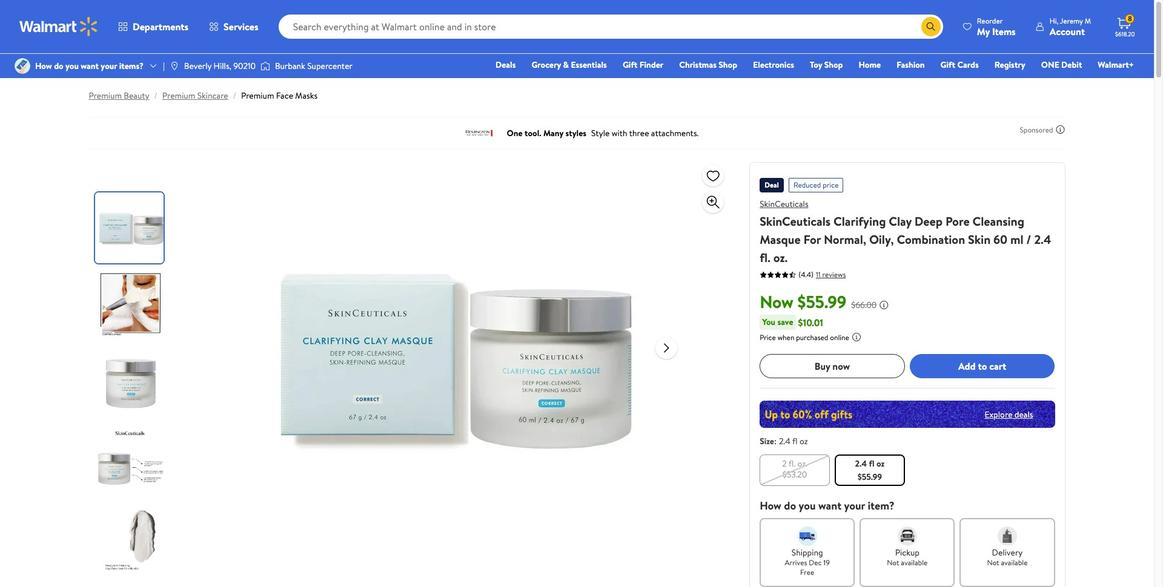 Task type: describe. For each thing, give the bounding box(es) containing it.
Walmart Site-Wide search field
[[279, 15, 943, 39]]

intent image for shipping image
[[798, 527, 817, 547]]

19
[[824, 558, 830, 568]]

1 premium from the left
[[89, 90, 122, 102]]

intent image for pickup image
[[898, 527, 917, 547]]

you for how do you want your items?
[[65, 60, 79, 72]]

grocery & essentials
[[532, 59, 607, 71]]

 image for burbank supercenter
[[261, 60, 270, 72]]

skinceuticals clarifying clay deep pore cleansing masque for normal, oily, combination skin 60 ml / 2.4 fl. oz. - image 3 of 5 image
[[95, 349, 166, 420]]

deals link
[[490, 58, 521, 72]]

&
[[563, 59, 569, 71]]

free
[[801, 568, 815, 578]]

services button
[[199, 12, 269, 41]]

one
[[1041, 59, 1060, 71]]

gift for gift cards
[[941, 59, 956, 71]]

1 skinceuticals from the top
[[760, 198, 809, 210]]

you
[[762, 316, 776, 328]]

cleansing
[[973, 213, 1025, 230]]

oz. inside skinceuticals skinceuticals clarifying clay deep pore cleansing masque for normal, oily, combination skin 60 ml / 2.4 fl. oz.
[[774, 250, 788, 266]]

christmas shop link
[[674, 58, 743, 72]]

gift cards link
[[935, 58, 985, 72]]

:
[[774, 436, 777, 448]]

gift finder link
[[617, 58, 669, 72]]

walmart+ link
[[1093, 58, 1140, 72]]

christmas
[[679, 59, 717, 71]]

add to favorites list, skinceuticals clarifying clay deep pore cleansing masque for normal, oily, combination skin 60 ml / 2.4 fl. oz. image
[[706, 168, 721, 183]]

reorder
[[977, 15, 1003, 26]]

now
[[760, 290, 794, 314]]

reduced
[[794, 180, 821, 190]]

2.4 inside 2.4 fl oz $55.99
[[855, 458, 867, 470]]

m
[[1085, 15, 1091, 26]]

60
[[994, 231, 1008, 248]]

walmart+
[[1098, 59, 1134, 71]]

masque
[[760, 231, 801, 248]]

skinceuticals link
[[760, 198, 809, 210]]

jeremy
[[1060, 15, 1083, 26]]

toy shop link
[[805, 58, 849, 72]]

home
[[859, 59, 881, 71]]

not for pickup
[[887, 558, 900, 568]]

burbank supercenter
[[275, 60, 353, 72]]

shipping arrives dec 19 free
[[785, 547, 830, 578]]

how do you want your items?
[[35, 60, 144, 72]]

gift finder
[[623, 59, 664, 71]]

shipping
[[792, 547, 823, 559]]

fl. inside skinceuticals skinceuticals clarifying clay deep pore cleansing masque for normal, oily, combination skin 60 ml / 2.4 fl. oz.
[[760, 250, 771, 266]]

not for delivery
[[987, 558, 1000, 568]]

electronics
[[753, 59, 794, 71]]

price when purchased online
[[760, 333, 849, 343]]

2.4 inside skinceuticals skinceuticals clarifying clay deep pore cleansing masque for normal, oily, combination skin 60 ml / 2.4 fl. oz.
[[1035, 231, 1052, 248]]

for
[[804, 231, 821, 248]]

2 skinceuticals from the top
[[760, 213, 831, 230]]

2 fl. oz. $53.20
[[782, 458, 808, 481]]

up to sixty percent off deals. shop now. image
[[760, 401, 1055, 428]]

your for item?
[[844, 499, 865, 514]]

departments
[[133, 20, 189, 33]]

masks
[[295, 90, 318, 102]]

do for how do you want your item?
[[784, 499, 796, 514]]

your for items?
[[101, 60, 117, 72]]

arrives
[[785, 558, 807, 568]]

premium beauty link
[[89, 90, 149, 102]]

one debit link
[[1036, 58, 1088, 72]]

essentials
[[571, 59, 607, 71]]

beauty
[[124, 90, 149, 102]]

11
[[816, 269, 821, 280]]

premium face masks link
[[241, 90, 318, 102]]

walmart image
[[19, 17, 98, 36]]

toy shop
[[810, 59, 843, 71]]

oz. inside 2 fl. oz. $53.20
[[798, 458, 808, 470]]

gift for gift finder
[[623, 59, 638, 71]]

my
[[977, 25, 990, 38]]

sponsored
[[1020, 125, 1053, 135]]

combination
[[897, 231, 965, 248]]

next media item image
[[659, 341, 674, 355]]

you save $10.01
[[762, 316, 823, 329]]

deals
[[496, 59, 516, 71]]

fashion link
[[891, 58, 930, 72]]

want for item?
[[819, 499, 842, 514]]

skin
[[968, 231, 991, 248]]

premium beauty / premium skincare / premium face masks
[[89, 90, 318, 102]]

gift cards
[[941, 59, 979, 71]]

registry link
[[989, 58, 1031, 72]]

add to cart
[[959, 360, 1007, 373]]

2
[[782, 458, 787, 470]]

buy
[[815, 360, 830, 373]]

shop for toy shop
[[825, 59, 843, 71]]

0 horizontal spatial $55.99
[[798, 290, 847, 314]]

skinceuticals clarifying clay deep pore cleansing masque for normal, oily, combination skin 60 ml / 2.4 fl. oz. - image 2 of 5 image
[[95, 271, 166, 342]]

to
[[978, 360, 987, 373]]

0 horizontal spatial 2.4
[[779, 436, 791, 448]]

registry
[[995, 59, 1026, 71]]

explore deals link
[[980, 404, 1038, 426]]

fashion
[[897, 59, 925, 71]]

debit
[[1062, 59, 1082, 71]]

shop for christmas shop
[[719, 59, 738, 71]]

8 $618.20
[[1116, 13, 1135, 38]]

$66.00
[[852, 299, 877, 311]]

oily,
[[869, 231, 894, 248]]

delivery
[[992, 547, 1023, 559]]

reduced price
[[794, 180, 839, 190]]

face
[[276, 90, 293, 102]]



Task type: locate. For each thing, give the bounding box(es) containing it.
0 vertical spatial oz.
[[774, 250, 788, 266]]

deals
[[1015, 409, 1033, 421]]

hi,
[[1050, 15, 1059, 26]]

size : 2.4 fl oz
[[760, 436, 808, 448]]

1 horizontal spatial do
[[784, 499, 796, 514]]

buy now
[[815, 360, 850, 373]]

1 horizontal spatial oz
[[877, 458, 885, 470]]

1 horizontal spatial how
[[760, 499, 782, 514]]

zoom image modal image
[[706, 195, 721, 210]]

$55.99 up item?
[[858, 471, 882, 484]]

available for pickup
[[901, 558, 928, 568]]

0 horizontal spatial oz
[[800, 436, 808, 448]]

do
[[54, 60, 63, 72], [784, 499, 796, 514]]

/ right beauty
[[154, 90, 157, 102]]

skinceuticals down deal
[[760, 198, 809, 210]]

now $55.99
[[760, 290, 847, 314]]

1 vertical spatial $55.99
[[858, 471, 882, 484]]

available down intent image for delivery
[[1001, 558, 1028, 568]]

1 shop from the left
[[719, 59, 738, 71]]

fl.
[[760, 250, 771, 266], [789, 458, 796, 470]]

1 available from the left
[[901, 558, 928, 568]]

fl up item?
[[869, 458, 875, 470]]

you for how do you want your item?
[[799, 499, 816, 514]]

add
[[959, 360, 976, 373]]

2.4 fl oz $55.99
[[855, 458, 885, 484]]

2 shop from the left
[[825, 59, 843, 71]]

2.4 right ml
[[1035, 231, 1052, 248]]

0 horizontal spatial /
[[154, 90, 157, 102]]

0 horizontal spatial your
[[101, 60, 117, 72]]

$10.01
[[798, 316, 823, 329]]

fl inside 2.4 fl oz $55.99
[[869, 458, 875, 470]]

 image
[[15, 58, 30, 74], [261, 60, 270, 72]]

1 vertical spatial oz.
[[798, 458, 808, 470]]

want left item?
[[819, 499, 842, 514]]

size
[[760, 436, 774, 448]]

finder
[[640, 59, 664, 71]]

1 horizontal spatial premium
[[162, 90, 195, 102]]

1 vertical spatial do
[[784, 499, 796, 514]]

1 horizontal spatial you
[[799, 499, 816, 514]]

11 reviews link
[[814, 269, 846, 280]]

0 horizontal spatial not
[[887, 558, 900, 568]]

0 vertical spatial fl.
[[760, 250, 771, 266]]

1 horizontal spatial oz.
[[798, 458, 808, 470]]

you down the walmart "image"
[[65, 60, 79, 72]]

premium left face
[[241, 90, 274, 102]]

1 horizontal spatial $55.99
[[858, 471, 882, 484]]

2 horizontal spatial 2.4
[[1035, 231, 1052, 248]]

0 horizontal spatial you
[[65, 60, 79, 72]]

fl
[[793, 436, 798, 448], [869, 458, 875, 470]]

0 horizontal spatial how
[[35, 60, 52, 72]]

shop right toy
[[825, 59, 843, 71]]

gift inside 'link'
[[623, 59, 638, 71]]

2 not from the left
[[987, 558, 1000, 568]]

0 vertical spatial want
[[81, 60, 99, 72]]

1 vertical spatial fl.
[[789, 458, 796, 470]]

legal information image
[[852, 333, 862, 342]]

deal
[[765, 180, 779, 190]]

1 horizontal spatial your
[[844, 499, 865, 514]]

0 vertical spatial you
[[65, 60, 79, 72]]

0 vertical spatial your
[[101, 60, 117, 72]]

1 vertical spatial want
[[819, 499, 842, 514]]

1 vertical spatial you
[[799, 499, 816, 514]]

hi, jeremy m account
[[1050, 15, 1091, 38]]

/ right ml
[[1027, 231, 1032, 248]]

$55.99
[[798, 290, 847, 314], [858, 471, 882, 484]]

departments button
[[108, 12, 199, 41]]

1 horizontal spatial want
[[819, 499, 842, 514]]

fl. right 2
[[789, 458, 796, 470]]

not inside the delivery not available
[[987, 558, 1000, 568]]

0 horizontal spatial shop
[[719, 59, 738, 71]]

pickup not available
[[887, 547, 928, 568]]

shop
[[719, 59, 738, 71], [825, 59, 843, 71]]

your
[[101, 60, 117, 72], [844, 499, 865, 514]]

skinceuticals down skinceuticals link
[[760, 213, 831, 230]]

how for how do you want your items?
[[35, 60, 52, 72]]

oz inside 2.4 fl oz $55.99
[[877, 458, 885, 470]]

0 vertical spatial $55.99
[[798, 290, 847, 314]]

1 horizontal spatial  image
[[261, 60, 270, 72]]

2 vertical spatial 2.4
[[855, 458, 867, 470]]

purchased
[[796, 333, 829, 343]]

0 vertical spatial skinceuticals
[[760, 198, 809, 210]]

available down intent image for pickup
[[901, 558, 928, 568]]

1 horizontal spatial fl
[[869, 458, 875, 470]]

shop right christmas
[[719, 59, 738, 71]]

1 horizontal spatial available
[[1001, 558, 1028, 568]]

items
[[992, 25, 1016, 38]]

 image for how do you want your items?
[[15, 58, 30, 74]]

you up intent image for shipping
[[799, 499, 816, 514]]

0 horizontal spatial premium
[[89, 90, 122, 102]]

skinceuticals skinceuticals clarifying clay deep pore cleansing masque for normal, oily, combination skin 60 ml / 2.4 fl. oz.
[[760, 198, 1052, 266]]

1 horizontal spatial fl.
[[789, 458, 796, 470]]

items?
[[119, 60, 144, 72]]

oz. right 2
[[798, 458, 808, 470]]

grocery
[[532, 59, 561, 71]]

reorder my items
[[977, 15, 1016, 38]]

$55.99 inside 2.4 fl oz $55.99
[[858, 471, 882, 484]]

normal,
[[824, 231, 867, 248]]

$53.20
[[783, 469, 807, 481]]

not down intent image for delivery
[[987, 558, 1000, 568]]

shop inside christmas shop link
[[719, 59, 738, 71]]

0 vertical spatial fl
[[793, 436, 798, 448]]

pickup
[[895, 547, 920, 559]]

beverly
[[184, 60, 212, 72]]

0 horizontal spatial gift
[[623, 59, 638, 71]]

learn more about strikethrough prices image
[[879, 301, 889, 310]]

2 horizontal spatial /
[[1027, 231, 1032, 248]]

add to cart button
[[910, 354, 1055, 379]]

do for how do you want your items?
[[54, 60, 63, 72]]

ml
[[1011, 231, 1024, 248]]

your left items?
[[101, 60, 117, 72]]

account
[[1050, 25, 1085, 38]]

0 horizontal spatial fl.
[[760, 250, 771, 266]]

not inside pickup not available
[[887, 558, 900, 568]]

reviews
[[823, 269, 846, 280]]

skinceuticals clarifying clay deep pore cleansing masque for normal, oily, combination skin 60 ml / 2.4 fl. oz. - image 4 of 5 image
[[95, 427, 166, 498]]

dec
[[809, 558, 822, 568]]

$618.20
[[1116, 30, 1135, 38]]

size list
[[758, 453, 1058, 489]]

electronics link
[[748, 58, 800, 72]]

premium left beauty
[[89, 90, 122, 102]]

1 vertical spatial how
[[760, 499, 782, 514]]

deep
[[915, 213, 943, 230]]

1 vertical spatial 2.4
[[779, 436, 791, 448]]

oz
[[800, 436, 808, 448], [877, 458, 885, 470]]

supercenter
[[307, 60, 353, 72]]

available inside pickup not available
[[901, 558, 928, 568]]

your left item?
[[844, 499, 865, 514]]

oz up item?
[[877, 458, 885, 470]]

shop inside toy shop link
[[825, 59, 843, 71]]

fl right :
[[793, 436, 798, 448]]

1 vertical spatial skinceuticals
[[760, 213, 831, 230]]

2.4
[[1035, 231, 1052, 248], [779, 436, 791, 448], [855, 458, 867, 470]]

8
[[1128, 13, 1132, 24]]

oz right :
[[800, 436, 808, 448]]

fl. inside 2 fl. oz. $53.20
[[789, 458, 796, 470]]

0 horizontal spatial  image
[[15, 58, 30, 74]]

home link
[[853, 58, 887, 72]]

2.4 right :
[[779, 436, 791, 448]]

1 horizontal spatial 2.4
[[855, 458, 867, 470]]

available inside the delivery not available
[[1001, 558, 1028, 568]]

1 horizontal spatial gift
[[941, 59, 956, 71]]

services
[[224, 20, 259, 33]]

explore
[[985, 409, 1013, 421]]

1 vertical spatial fl
[[869, 458, 875, 470]]

ad disclaimer and feedback image
[[1056, 125, 1066, 135]]

 image
[[170, 61, 179, 71]]

0 vertical spatial how
[[35, 60, 52, 72]]

grocery & essentials link
[[526, 58, 613, 72]]

/ right skincare
[[233, 90, 236, 102]]

0 horizontal spatial fl
[[793, 436, 798, 448]]

want for items?
[[81, 60, 99, 72]]

premium down '|'
[[162, 90, 195, 102]]

price
[[760, 333, 776, 343]]

cart
[[990, 360, 1007, 373]]

1 horizontal spatial not
[[987, 558, 1000, 568]]

0 horizontal spatial want
[[81, 60, 99, 72]]

(4.4)
[[799, 270, 814, 280]]

search icon image
[[926, 22, 936, 32]]

1 horizontal spatial shop
[[825, 59, 843, 71]]

1 vertical spatial your
[[844, 499, 865, 514]]

online
[[830, 333, 849, 343]]

2.4 up how do you want your item? on the bottom right of page
[[855, 458, 867, 470]]

 image down the walmart "image"
[[15, 58, 30, 74]]

1 vertical spatial oz
[[877, 458, 885, 470]]

0 vertical spatial oz
[[800, 436, 808, 448]]

0 vertical spatial 2.4
[[1035, 231, 1052, 248]]

3 premium from the left
[[241, 90, 274, 102]]

want
[[81, 60, 99, 72], [819, 499, 842, 514]]

item?
[[868, 499, 895, 514]]

beverly hills, 90210
[[184, 60, 256, 72]]

1 horizontal spatial /
[[233, 90, 236, 102]]

when
[[778, 333, 795, 343]]

clay
[[889, 213, 912, 230]]

0 horizontal spatial do
[[54, 60, 63, 72]]

1 not from the left
[[887, 558, 900, 568]]

intent image for delivery image
[[998, 527, 1017, 547]]

skinceuticals clarifying clay deep pore cleansing masque for normal, oily, combination skin 60 ml / 2.4 fl. oz. image
[[258, 162, 646, 550]]

0 horizontal spatial oz.
[[774, 250, 788, 266]]

/ inside skinceuticals skinceuticals clarifying clay deep pore cleansing masque for normal, oily, combination skin 60 ml / 2.4 fl. oz.
[[1027, 231, 1032, 248]]

Search search field
[[279, 15, 943, 39]]

gift left finder
[[623, 59, 638, 71]]

skinceuticals clarifying clay deep pore cleansing masque for normal, oily, combination skin 60 ml / 2.4 fl. oz. - image 1 of 5 image
[[95, 193, 166, 264]]

one debit
[[1041, 59, 1082, 71]]

do down $53.20
[[784, 499, 796, 514]]

price
[[823, 180, 839, 190]]

available for delivery
[[1001, 558, 1028, 568]]

fl. down masque
[[760, 250, 771, 266]]

not down intent image for pickup
[[887, 558, 900, 568]]

0 horizontal spatial available
[[901, 558, 928, 568]]

2 horizontal spatial premium
[[241, 90, 274, 102]]

how for how do you want your item?
[[760, 499, 782, 514]]

how do you want your item?
[[760, 499, 895, 514]]

 image right 90210
[[261, 60, 270, 72]]

0 vertical spatial do
[[54, 60, 63, 72]]

skinceuticals clarifying clay deep pore cleansing masque for normal, oily, combination skin 60 ml / 2.4 fl. oz. - image 5 of 5 image
[[95, 505, 166, 576]]

now
[[833, 360, 850, 373]]

$55.99 up $10.01
[[798, 290, 847, 314]]

burbank
[[275, 60, 305, 72]]

oz. down masque
[[774, 250, 788, 266]]

want left items?
[[81, 60, 99, 72]]

1 gift from the left
[[623, 59, 638, 71]]

do down the walmart "image"
[[54, 60, 63, 72]]

gift left cards
[[941, 59, 956, 71]]

2 premium from the left
[[162, 90, 195, 102]]

2 available from the left
[[1001, 558, 1028, 568]]

2 gift from the left
[[941, 59, 956, 71]]

buy now button
[[760, 354, 905, 379]]

not
[[887, 558, 900, 568], [987, 558, 1000, 568]]



Task type: vqa. For each thing, say whether or not it's contained in the screenshot.
Reduced price
yes



